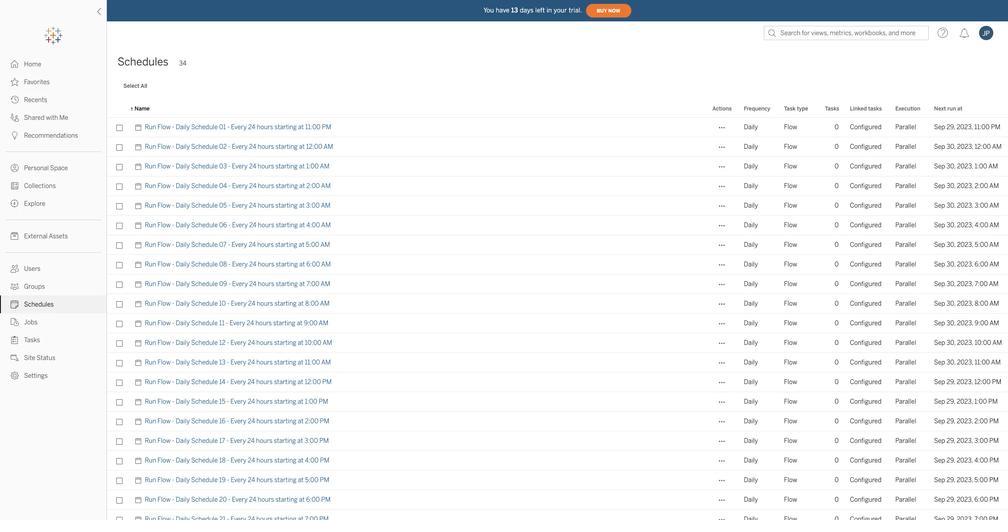 Task type: vqa. For each thing, say whether or not it's contained in the screenshot.
NO
no



Task type: locate. For each thing, give the bounding box(es) containing it.
13 schedule from the top
[[191, 359, 218, 366]]

24 for 12
[[248, 339, 255, 347]]

0 for sep 29, 2023, 12:00 pm
[[835, 378, 839, 386]]

18 row from the top
[[107, 451, 1009, 471]]

0 vertical spatial tasks
[[825, 106, 840, 112]]

sep up the sep 30, 2023, 1:00 am
[[935, 143, 946, 151]]

2023, down "sep 30, 2023, 2:00 am"
[[958, 202, 974, 209]]

recents
[[24, 96, 47, 104]]

schedule left 07
[[191, 241, 218, 249]]

2023, up sep 29, 2023, 5:00 pm
[[957, 457, 974, 464]]

13 left days
[[512, 6, 518, 14]]

by text only_f5he34f image inside site status link
[[11, 354, 19, 362]]

starting for run flow - daily schedule 06 - every 24 hours starting at 4:00 am
[[276, 222, 298, 229]]

starting for run flow - daily schedule 12 - every 24 hours starting at 10:00 am
[[274, 339, 297, 347]]

2 by text only_f5he34f image from the top
[[11, 232, 19, 240]]

tasks left linked
[[825, 106, 840, 112]]

0 horizontal spatial schedules
[[24, 301, 54, 308]]

2 run from the top
[[145, 143, 156, 151]]

5 schedule from the top
[[191, 202, 218, 209]]

sep up sep 30, 2023, 8:00 am
[[935, 280, 946, 288]]

sep for sep 30, 2023, 6:00 am
[[935, 261, 946, 268]]

by text only_f5he34f image left favorites
[[11, 78, 19, 86]]

trial.
[[569, 6, 582, 14]]

10 sep from the top
[[935, 300, 946, 308]]

8 configured from the top
[[850, 261, 882, 268]]

parallel for sep 30, 2023, 1:00 am
[[896, 163, 917, 170]]

11 row from the top
[[107, 314, 1009, 333]]

1 by text only_f5he34f image from the top
[[11, 200, 19, 208]]

configured for sep 29, 2023, 2:00 pm
[[850, 418, 882, 425]]

every right 09
[[232, 280, 248, 288]]

16 sep from the top
[[935, 418, 946, 425]]

every inside "link"
[[231, 359, 246, 366]]

3 0 from the top
[[835, 163, 839, 170]]

24 inside the run flow - daily schedule 07 - every 24 hours starting at 5:00 am link
[[249, 241, 256, 249]]

24 inside run flow - daily schedule 19 - every 24 hours starting at 5:00 pm link
[[248, 476, 255, 484]]

starting for run flow - daily schedule 15 - every 24 hours starting at 1:00 pm
[[274, 398, 296, 406]]

schedule left 08
[[191, 261, 218, 268]]

07
[[219, 241, 227, 249]]

24 down the run flow - daily schedule 07 - every 24 hours starting at 5:00 am link
[[249, 261, 257, 268]]

17 parallel from the top
[[896, 437, 917, 445]]

0 for sep 29, 2023, 11:00 pm
[[835, 123, 839, 131]]

24 for 04
[[249, 182, 257, 190]]

by text only_f5he34f image
[[11, 60, 19, 68], [11, 78, 19, 86], [11, 96, 19, 104], [11, 114, 19, 122], [11, 131, 19, 140], [11, 164, 19, 172], [11, 182, 19, 190], [11, 283, 19, 291], [11, 318, 19, 326], [11, 354, 19, 362], [11, 372, 19, 380]]

by text only_f5he34f image for jobs
[[11, 318, 19, 326]]

by text only_f5he34f image left collections
[[11, 182, 19, 190]]

schedule image for run flow - daily schedule 14 - every 24 hours starting at 12:00 pm
[[135, 373, 145, 392]]

24 inside run flow - daily schedule 09 - every 24 hours starting at 7:00 am link
[[249, 280, 257, 288]]

daily
[[176, 123, 190, 131], [744, 123, 758, 131], [176, 143, 190, 151], [744, 143, 758, 151], [176, 163, 190, 170], [744, 163, 758, 170], [176, 182, 190, 190], [744, 182, 758, 190], [176, 202, 190, 209], [744, 202, 758, 209], [176, 222, 190, 229], [744, 222, 758, 229], [176, 241, 190, 249], [744, 241, 758, 249], [176, 261, 190, 268], [744, 261, 758, 268], [176, 280, 190, 288], [744, 280, 758, 288], [176, 300, 190, 308], [744, 300, 758, 308], [176, 320, 190, 327], [744, 320, 758, 327], [176, 339, 190, 347], [744, 339, 758, 347], [176, 359, 190, 366], [744, 359, 758, 366], [176, 378, 190, 386], [744, 378, 758, 386], [176, 398, 190, 406], [744, 398, 758, 406], [176, 418, 190, 425], [744, 418, 758, 425], [176, 437, 190, 445], [744, 437, 758, 445], [176, 457, 190, 464], [744, 457, 758, 464], [176, 476, 190, 484], [744, 476, 758, 484], [176, 496, 190, 504], [744, 496, 758, 504]]

12 configured from the top
[[850, 339, 882, 347]]

every right 16
[[231, 418, 247, 425]]

9 configured from the top
[[850, 280, 882, 288]]

every right "04"
[[232, 182, 248, 190]]

4 schedule image from the top
[[135, 255, 145, 275]]

24 down run flow - daily schedule 09 - every 24 hours starting at 7:00 am link
[[248, 300, 256, 308]]

have
[[496, 6, 510, 14]]

13
[[512, 6, 518, 14], [219, 359, 226, 366]]

sep for sep 29, 2023, 1:00 pm
[[935, 398, 946, 406]]

15 run from the top
[[145, 398, 156, 406]]

configured for sep 30, 2023, 8:00 am
[[850, 300, 882, 308]]

30, down the sep 30, 2023, 1:00 am
[[947, 182, 956, 190]]

sep up sep 29, 2023, 1:00 pm
[[935, 378, 946, 386]]

20 schedule from the top
[[191, 496, 218, 504]]

hours inside run flow - daily schedule 05 - every 24 hours starting at 3:00 am link
[[258, 202, 274, 209]]

sep up "sep 30, 2023, 2:00 am"
[[935, 163, 946, 170]]

hours inside run flow - daily schedule 08 - every 24 hours starting at 6:00 am link
[[258, 261, 274, 268]]

by text only_f5he34f image for users
[[11, 265, 19, 273]]

16
[[219, 418, 226, 425]]

19 configured from the top
[[850, 476, 882, 484]]

hours inside run flow - daily schedule 09 - every 24 hours starting at 7:00 am link
[[258, 280, 274, 288]]

hours inside run flow - daily schedule 17 - every 24 hours starting at 3:00 pm link
[[256, 437, 273, 445]]

by text only_f5he34f image inside explore link
[[11, 200, 19, 208]]

3 schedule from the top
[[191, 163, 218, 170]]

6:00
[[307, 261, 320, 268], [975, 261, 989, 268], [306, 496, 320, 504], [975, 496, 989, 504]]

06
[[219, 222, 227, 229]]

15 schedule from the top
[[191, 398, 218, 406]]

2023, down sep 29, 2023, 1:00 pm
[[957, 418, 974, 425]]

hours inside run flow - daily schedule 14 - every 24 hours starting at 12:00 pm link
[[256, 378, 273, 386]]

every right 15
[[231, 398, 246, 406]]

11 sep from the top
[[935, 320, 946, 327]]

30, down "sep 30, 2023, 2:00 am"
[[947, 202, 956, 209]]

schedule left 14
[[191, 378, 218, 386]]

2 7:00 from the left
[[975, 280, 988, 288]]

12 schedule from the top
[[191, 339, 218, 347]]

starting for run flow - daily schedule 02 - every 24 hours starting at 12:00 am
[[276, 143, 298, 151]]

schedule image for run flow - daily schedule 20 - every 24 hours starting at 6:00 pm
[[135, 490, 145, 510]]

14 sep from the top
[[935, 378, 946, 386]]

24 inside run flow - daily schedule 06 - every 24 hours starting at 4:00 am link
[[249, 222, 257, 229]]

24 inside run flow - daily schedule 20 - every 24 hours starting at 6:00 pm link
[[249, 496, 256, 504]]

2023, up sep 30, 2023, 8:00 am
[[958, 280, 974, 288]]

every right 18
[[231, 457, 247, 464]]

by text only_f5he34f image inside tasks 'link'
[[11, 336, 19, 344]]

0 horizontal spatial 10:00
[[305, 339, 322, 347]]

by text only_f5he34f image inside shared with me link
[[11, 114, 19, 122]]

schedule left 17
[[191, 437, 218, 445]]

sep down sep 29, 2023, 1:00 pm
[[935, 418, 946, 425]]

24 inside run flow - daily schedule 15 - every 24 hours starting at 1:00 pm link
[[248, 398, 255, 406]]

24 inside run flow - daily schedule 11 - every 24 hours starting at 9:00 am link
[[247, 320, 254, 327]]

schedule
[[191, 123, 218, 131], [191, 143, 218, 151], [191, 163, 218, 170], [191, 182, 218, 190], [191, 202, 218, 209], [191, 222, 218, 229], [191, 241, 218, 249], [191, 261, 218, 268], [191, 280, 218, 288], [191, 300, 218, 308], [191, 320, 218, 327], [191, 339, 218, 347], [191, 359, 218, 366], [191, 378, 218, 386], [191, 398, 218, 406], [191, 418, 218, 425], [191, 437, 218, 445], [191, 457, 218, 464], [191, 476, 218, 484], [191, 496, 218, 504]]

sep for sep 30, 2023, 8:00 am
[[935, 300, 946, 308]]

24 down run flow - daily schedule 08 - every 24 hours starting at 6:00 am link
[[249, 280, 257, 288]]

04
[[219, 182, 227, 190]]

hours inside run flow - daily schedule 18 - every 24 hours starting at 4:00 pm link
[[257, 457, 273, 464]]

schedule for 17
[[191, 437, 218, 445]]

29, up sep 29, 2023, 1:00 pm
[[947, 378, 956, 386]]

5:00
[[306, 241, 319, 249], [975, 241, 989, 249], [305, 476, 319, 484], [975, 476, 988, 484]]

24 down run flow - daily schedule 14 - every 24 hours starting at 12:00 pm link
[[248, 398, 255, 406]]

personal space link
[[0, 159, 107, 177]]

sep up sep 29, 2023, 2:00 pm at the bottom
[[935, 398, 946, 406]]

24 down run flow - daily schedule 16 - every 24 hours starting at 2:00 pm 'link'
[[247, 437, 255, 445]]

run flow - daily schedule 18 - every 24 hours starting at 4:00 pm link
[[145, 451, 330, 471]]

1 vertical spatial schedules
[[24, 301, 54, 308]]

03
[[219, 163, 227, 170]]

schedule for 10
[[191, 300, 218, 308]]

1 horizontal spatial 7:00
[[975, 280, 988, 288]]

5 by text only_f5he34f image from the top
[[11, 336, 19, 344]]

5 row from the top
[[107, 196, 1009, 216]]

run flow - daily schedule 03 - every 24 hours starting at 1:00 am
[[145, 163, 330, 170]]

12:00
[[306, 143, 323, 151], [975, 143, 991, 151], [305, 378, 321, 386], [975, 378, 991, 386]]

24 for 19
[[248, 476, 255, 484]]

am inside "link"
[[321, 359, 331, 366]]

12 run from the top
[[145, 339, 156, 347]]

6 schedule image from the top
[[135, 294, 145, 314]]

6 schedule image from the top
[[135, 333, 145, 353]]

6 parallel from the top
[[896, 222, 917, 229]]

30, down sep 30, 2023, 7:00 am
[[947, 300, 956, 308]]

30, down sep 30, 2023, 8:00 am
[[947, 320, 956, 327]]

schedule left 01
[[191, 123, 218, 131]]

sep for sep 30, 2023, 2:00 am
[[935, 182, 946, 190]]

5 schedule image from the top
[[135, 314, 145, 333]]

every right 07
[[232, 241, 247, 249]]

hours down run flow - daily schedule 12 - every 24 hours starting at 10:00 am link
[[257, 359, 273, 366]]

hours inside the run flow - daily schedule 07 - every 24 hours starting at 5:00 am link
[[258, 241, 274, 249]]

by text only_f5he34f image for groups
[[11, 283, 19, 291]]

4 parallel from the top
[[896, 182, 917, 190]]

7 schedule from the top
[[191, 241, 218, 249]]

tasks link
[[0, 331, 107, 349]]

sep
[[935, 123, 946, 131], [935, 143, 946, 151], [935, 163, 946, 170], [935, 182, 946, 190], [935, 202, 946, 209], [935, 222, 946, 229], [935, 241, 946, 249], [935, 261, 946, 268], [935, 280, 946, 288], [935, 300, 946, 308], [935, 320, 946, 327], [935, 339, 946, 347], [935, 359, 946, 366], [935, 378, 946, 386], [935, 398, 946, 406], [935, 418, 946, 425], [935, 437, 946, 445], [935, 457, 946, 464], [935, 476, 946, 484], [935, 496, 946, 504]]

schedule inside "link"
[[191, 359, 218, 366]]

8 by text only_f5he34f image from the top
[[11, 283, 19, 291]]

schedule left 12
[[191, 339, 218, 347]]

by text only_f5he34f image inside personal space link
[[11, 164, 19, 172]]

by text only_f5he34f image for shared with me
[[11, 114, 19, 122]]

18 configured from the top
[[850, 457, 882, 464]]

2023, for sep 30, 2023, 5:00 am
[[958, 241, 974, 249]]

schedule for 01
[[191, 123, 218, 131]]

row containing run flow - daily schedule 07 - every 24 hours starting at 5:00 am
[[107, 235, 1009, 255]]

24 inside run flow - daily schedule 14 - every 24 hours starting at 12:00 pm link
[[248, 378, 255, 386]]

2023, up sep 30, 2023, 12:00 am on the top
[[957, 123, 974, 131]]

30, up "sep 30, 2023, 2:00 am"
[[947, 163, 956, 170]]

row group
[[107, 118, 1009, 510]]

1 horizontal spatial schedules
[[118, 55, 169, 68]]

at
[[958, 106, 963, 112], [298, 123, 304, 131], [299, 143, 305, 151], [299, 163, 305, 170], [299, 182, 305, 190], [299, 202, 305, 209], [299, 222, 305, 229], [299, 241, 305, 249], [299, 261, 305, 268], [299, 280, 305, 288], [298, 300, 304, 308], [297, 320, 303, 327], [298, 339, 304, 347], [298, 359, 304, 366], [298, 378, 303, 386], [298, 398, 304, 406], [298, 418, 304, 425], [298, 437, 303, 445], [298, 457, 304, 464], [298, 476, 304, 484], [299, 496, 305, 504]]

parallel
[[896, 123, 917, 131], [896, 143, 917, 151], [896, 163, 917, 170], [896, 182, 917, 190], [896, 202, 917, 209], [896, 222, 917, 229], [896, 241, 917, 249], [896, 261, 917, 268], [896, 280, 917, 288], [896, 300, 917, 308], [896, 320, 917, 327], [896, 339, 917, 347], [896, 359, 917, 366], [896, 378, 917, 386], [896, 398, 917, 406], [896, 418, 917, 425], [896, 437, 917, 445], [896, 457, 917, 464], [896, 476, 917, 484], [896, 496, 917, 504]]

execution
[[896, 106, 921, 112]]

15 configured from the top
[[850, 398, 882, 406]]

24 up run flow - daily schedule 02 - every 24 hours starting at 12:00 am
[[248, 123, 256, 131]]

13 inside "link"
[[219, 359, 226, 366]]

by text only_f5he34f image left personal
[[11, 164, 19, 172]]

sep down sep 30, 2023, 8:00 am
[[935, 320, 946, 327]]

hours for 08
[[258, 261, 274, 268]]

parallel for sep 30, 2023, 3:00 am
[[896, 202, 917, 209]]

users link
[[0, 260, 107, 278]]

17 run from the top
[[145, 437, 156, 445]]

7 schedule image from the top
[[135, 373, 145, 392]]

starting for run flow - daily schedule 07 - every 24 hours starting at 5:00 am
[[275, 241, 297, 249]]

parallel for sep 29, 2023, 5:00 pm
[[896, 476, 917, 484]]

24 inside run flow - daily schedule 05 - every 24 hours starting at 3:00 am link
[[249, 202, 256, 209]]

grid
[[107, 101, 1009, 520]]

2023, up "sep 30, 2023, 2:00 am"
[[958, 163, 974, 170]]

schedule left 16
[[191, 418, 218, 425]]

you
[[484, 6, 494, 14]]

buy now button
[[586, 4, 632, 18]]

tasks inside grid
[[825, 106, 840, 112]]

0 for sep 30, 2023, 5:00 am
[[835, 241, 839, 249]]

2023, for sep 30, 2023, 1:00 am
[[958, 163, 974, 170]]

2023, for sep 30, 2023, 10:00 am
[[958, 339, 974, 347]]

buy now
[[597, 8, 621, 14]]

hours down run flow - daily schedule 05 - every 24 hours starting at 3:00 am link
[[258, 222, 274, 229]]

14 configured from the top
[[850, 378, 882, 386]]

every right 11
[[230, 320, 245, 327]]

row containing run flow - daily schedule 15 - every 24 hours starting at 1:00 pm
[[107, 392, 1009, 412]]

schedule for 02
[[191, 143, 218, 151]]

1 by text only_f5he34f image from the top
[[11, 60, 19, 68]]

hours up run flow - daily schedule 05 - every 24 hours starting at 3:00 am
[[258, 182, 274, 190]]

explore
[[24, 200, 45, 208]]

at for run flow - daily schedule 18 - every 24 hours starting at 4:00 pm
[[298, 457, 304, 464]]

row containing run flow - daily schedule 04 - every 24 hours starting at 2:00 am
[[107, 177, 1009, 196]]

29, for sep 29, 2023, 6:00 pm
[[947, 496, 956, 504]]

10 schedule image from the top
[[135, 510, 145, 520]]

row
[[107, 118, 1009, 137], [107, 137, 1009, 157], [107, 157, 1009, 177], [107, 177, 1009, 196], [107, 196, 1009, 216], [107, 216, 1009, 235], [107, 235, 1009, 255], [107, 255, 1009, 275], [107, 275, 1009, 294], [107, 294, 1009, 314], [107, 314, 1009, 333], [107, 333, 1009, 353], [107, 353, 1009, 373], [107, 373, 1009, 392], [107, 392, 1009, 412], [107, 412, 1009, 431], [107, 431, 1009, 451], [107, 451, 1009, 471], [107, 471, 1009, 490], [107, 490, 1009, 510], [107, 510, 1009, 520]]

schedules down groups
[[24, 301, 54, 308]]

run flow - daily schedule 03 - every 24 hours starting at 1:00 am link
[[145, 157, 330, 177]]

every right 10
[[231, 300, 247, 308]]

2023, down "sep 30, 2023, 4:00 am"
[[958, 241, 974, 249]]

configured
[[850, 123, 882, 131], [850, 143, 882, 151], [850, 163, 882, 170], [850, 182, 882, 190], [850, 202, 882, 209], [850, 222, 882, 229], [850, 241, 882, 249], [850, 261, 882, 268], [850, 280, 882, 288], [850, 300, 882, 308], [850, 320, 882, 327], [850, 339, 882, 347], [850, 359, 882, 366], [850, 378, 882, 386], [850, 398, 882, 406], [850, 418, 882, 425], [850, 437, 882, 445], [850, 457, 882, 464], [850, 476, 882, 484], [850, 496, 882, 504]]

flow inside "link"
[[158, 359, 171, 366]]

run flow - daily schedule 19 - every 24 hours starting at 5:00 pm link
[[145, 471, 329, 490]]

24 inside run flow - daily schedule 10 - every 24 hours starting at 8:00 am link
[[248, 300, 256, 308]]

hours for 10
[[257, 300, 273, 308]]

by text only_f5he34f image inside jobs link
[[11, 318, 19, 326]]

0 vertical spatial 13
[[512, 6, 518, 14]]

30, up the sep 30, 2023, 1:00 am
[[947, 143, 956, 151]]

recommendations link
[[0, 127, 107, 144]]

0 for sep 29, 2023, 5:00 pm
[[835, 476, 839, 484]]

every right '06'
[[232, 222, 248, 229]]

run for run flow - daily schedule 12 - every 24 hours starting at 10:00 am
[[145, 339, 156, 347]]

30, up sep 30, 2023, 7:00 am
[[947, 261, 956, 268]]

assets
[[49, 233, 68, 240]]

at for run flow - daily schedule 16 - every 24 hours starting at 2:00 pm
[[298, 418, 304, 425]]

schedule image
[[135, 118, 145, 137], [135, 157, 145, 177], [135, 177, 145, 196], [135, 216, 145, 235], [135, 314, 145, 333], [135, 333, 145, 353], [135, 353, 145, 373], [135, 412, 145, 431], [135, 431, 145, 451], [135, 451, 145, 471], [135, 471, 145, 490]]

4 schedule from the top
[[191, 182, 218, 190]]

1 30, from the top
[[947, 143, 956, 151]]

3 by text only_f5he34f image from the top
[[11, 265, 19, 273]]

hours for 16
[[257, 418, 273, 425]]

by text only_f5he34f image left "shared"
[[11, 114, 19, 122]]

run inside "link"
[[145, 359, 156, 366]]

15 0 from the top
[[835, 398, 839, 406]]

29, for sep 29, 2023, 4:00 pm
[[947, 457, 956, 464]]

2023, for sep 29, 2023, 4:00 pm
[[957, 457, 974, 464]]

2023, for sep 29, 2023, 2:00 pm
[[957, 418, 974, 425]]

run flow - daily schedule 06 - every 24 hours starting at 4:00 am
[[145, 222, 331, 229]]

2 9:00 from the left
[[975, 320, 989, 327]]

2023, for sep 29, 2023, 1:00 pm
[[957, 398, 974, 406]]

1 vertical spatial tasks
[[24, 337, 40, 344]]

run flow - daily schedule 07 - every 24 hours starting at 5:00 am link
[[145, 235, 330, 255]]

home
[[24, 61, 41, 68]]

hours inside run flow - daily schedule 20 - every 24 hours starting at 6:00 pm link
[[258, 496, 274, 504]]

24 up run flow - daily schedule 05 - every 24 hours starting at 3:00 am
[[249, 182, 257, 190]]

hours
[[257, 123, 273, 131], [258, 143, 274, 151], [258, 163, 274, 170], [258, 182, 274, 190], [258, 202, 274, 209], [258, 222, 274, 229], [258, 241, 274, 249], [258, 261, 274, 268], [258, 280, 274, 288], [257, 300, 273, 308], [256, 320, 272, 327], [257, 339, 273, 347], [257, 359, 273, 366], [256, 378, 273, 386], [257, 398, 273, 406], [257, 418, 273, 425], [256, 437, 273, 445], [257, 457, 273, 464], [257, 476, 273, 484], [258, 496, 274, 504]]

starting for run flow - daily schedule 13 - every 24 hours starting at 11:00 am
[[274, 359, 296, 366]]

2023, down sep 30, 2023, 7:00 am
[[958, 300, 974, 308]]

sep down "sep 30, 2023, 2:00 am"
[[935, 202, 946, 209]]

3 row from the top
[[107, 157, 1009, 177]]

hours inside run flow - daily schedule 19 - every 24 hours starting at 5:00 pm link
[[257, 476, 273, 484]]

13 parallel from the top
[[896, 359, 917, 366]]

10 schedule from the top
[[191, 300, 218, 308]]

every for 17
[[230, 437, 246, 445]]

7 schedule image from the top
[[135, 353, 145, 373]]

08
[[219, 261, 227, 268]]

run flow - daily schedule 02 - every 24 hours starting at 12:00 am
[[145, 143, 333, 151]]

row containing run flow - daily schedule 05 - every 24 hours starting at 3:00 am
[[107, 196, 1009, 216]]

0 for sep 29, 2023, 1:00 pm
[[835, 398, 839, 406]]

starting for run flow - daily schedule 17 - every 24 hours starting at 3:00 pm
[[274, 437, 296, 445]]

hours down run flow - daily schedule 16 - every 24 hours starting at 2:00 pm 'link'
[[256, 437, 273, 445]]

shared with me link
[[0, 109, 107, 127]]

hours inside run flow - daily schedule 03 - every 24 hours starting at 1:00 am link
[[258, 163, 274, 170]]

am inside 'link'
[[321, 182, 331, 190]]

6 sep from the top
[[935, 222, 946, 229]]

by text only_f5he34f image inside external assets link
[[11, 232, 19, 240]]

hours up run flow - daily schedule 02 - every 24 hours starting at 12:00 am
[[257, 123, 273, 131]]

sep for sep 30, 2023, 3:00 am
[[935, 202, 946, 209]]

starting inside "link"
[[274, 359, 296, 366]]

4:00
[[307, 222, 320, 229], [975, 222, 989, 229], [305, 457, 319, 464], [975, 457, 989, 464]]

parallel for sep 30, 2023, 10:00 am
[[896, 339, 917, 347]]

by text only_f5he34f image inside collections link
[[11, 182, 19, 190]]

sep down the sep 30, 2023, 1:00 am
[[935, 182, 946, 190]]

0 horizontal spatial tasks
[[24, 337, 40, 344]]

run
[[948, 106, 957, 112]]

users
[[24, 265, 41, 273]]

24 inside run flow - daily schedule 01 - every 24 hours starting at 11:00 pm link
[[248, 123, 256, 131]]

sep down next
[[935, 123, 946, 131]]

schedule for 14
[[191, 378, 218, 386]]

10 by text only_f5he34f image from the top
[[11, 354, 19, 362]]

sep 29, 2023, 11:00 pm
[[935, 123, 1001, 131]]

by text only_f5he34f image inside recents link
[[11, 96, 19, 104]]

select all
[[123, 83, 147, 89]]

7 run from the top
[[145, 241, 156, 249]]

row group containing run flow - daily schedule 01 - every 24 hours starting at 11:00 pm
[[107, 118, 1009, 510]]

row containing run flow - daily schedule 08 - every 24 hours starting at 6:00 am
[[107, 255, 1009, 275]]

24 for 09
[[249, 280, 257, 288]]

02
[[219, 143, 227, 151]]

10
[[219, 300, 226, 308]]

run flow - daily schedule 17 - every 24 hours starting at 3:00 pm
[[145, 437, 329, 445]]

4 by text only_f5he34f image from the top
[[11, 300, 19, 308]]

9 schedule from the top
[[191, 280, 218, 288]]

24 inside run flow - daily schedule 04 - every 24 hours starting at 2:00 am 'link'
[[249, 182, 257, 190]]

24 inside run flow - daily schedule 16 - every 24 hours starting at 2:00 pm 'link'
[[248, 418, 255, 425]]

hours for 17
[[256, 437, 273, 445]]

by text only_f5he34f image inside users link
[[11, 265, 19, 273]]

row containing run flow - daily schedule 19 - every 24 hours starting at 5:00 pm
[[107, 471, 1009, 490]]

8 sep from the top
[[935, 261, 946, 268]]

hours inside run flow - daily schedule 12 - every 24 hours starting at 10:00 am link
[[257, 339, 273, 347]]

24
[[248, 123, 256, 131], [249, 143, 256, 151], [249, 163, 256, 170], [249, 182, 257, 190], [249, 202, 256, 209], [249, 222, 257, 229], [249, 241, 256, 249], [249, 261, 257, 268], [249, 280, 257, 288], [248, 300, 256, 308], [247, 320, 254, 327], [248, 339, 255, 347], [248, 359, 255, 366], [248, 378, 255, 386], [248, 398, 255, 406], [248, 418, 255, 425], [247, 437, 255, 445], [248, 457, 255, 464], [248, 476, 255, 484], [249, 496, 256, 504]]

tasks inside 'link'
[[24, 337, 40, 344]]

24 inside run flow - daily schedule 17 - every 24 hours starting at 3:00 pm link
[[247, 437, 255, 445]]

row containing run flow - daily schedule 01 - every 24 hours starting at 11:00 pm
[[107, 118, 1009, 137]]

0 for sep 30, 2023, 11:00 am
[[835, 359, 839, 366]]

hours inside run flow - daily schedule 06 - every 24 hours starting at 4:00 am link
[[258, 222, 274, 229]]

run for run flow - daily schedule 13 - every 24 hours starting at 11:00 am
[[145, 359, 156, 366]]

2023, for sep 30, 2023, 4:00 am
[[958, 222, 974, 229]]

2023, down the sep 30, 2023, 1:00 am
[[958, 182, 974, 190]]

run for run flow - daily schedule 20 - every 24 hours starting at 6:00 pm
[[145, 496, 156, 504]]

7 30, from the top
[[947, 261, 956, 268]]

24 for 06
[[249, 222, 257, 229]]

10:00
[[305, 339, 322, 347], [975, 339, 992, 347]]

schedule left 11
[[191, 320, 218, 327]]

by text only_f5he34f image left site at the bottom left of the page
[[11, 354, 19, 362]]

9 by text only_f5he34f image from the top
[[11, 318, 19, 326]]

by text only_f5he34f image inside home link
[[11, 60, 19, 68]]

hours up the run flow - daily schedule 13 - every 24 hours starting at 11:00 am
[[257, 339, 273, 347]]

1 configured from the top
[[850, 123, 882, 131]]

6 schedule from the top
[[191, 222, 218, 229]]

5 run from the top
[[145, 202, 156, 209]]

12 row from the top
[[107, 333, 1009, 353]]

24 inside run flow - daily schedule 13 - every 24 hours starting at 11:00 am "link"
[[248, 359, 255, 366]]

1 horizontal spatial tasks
[[825, 106, 840, 112]]

by text only_f5he34f image inside favorites link
[[11, 78, 19, 86]]

3 parallel from the top
[[896, 163, 917, 170]]

2023, up sep 29, 2023, 12:00 pm
[[958, 359, 974, 366]]

11 30, from the top
[[947, 339, 956, 347]]

starting
[[275, 123, 297, 131], [276, 143, 298, 151], [276, 163, 298, 170], [276, 182, 298, 190], [276, 202, 298, 209], [276, 222, 298, 229], [275, 241, 297, 249], [276, 261, 298, 268], [276, 280, 298, 288], [275, 300, 297, 308], [273, 320, 296, 327], [274, 339, 297, 347], [274, 359, 296, 366], [274, 378, 296, 386], [274, 398, 296, 406], [274, 418, 297, 425], [274, 437, 296, 445], [274, 457, 297, 464], [274, 476, 297, 484], [276, 496, 298, 504]]

site status link
[[0, 349, 107, 367]]

hours for 19
[[257, 476, 273, 484]]

hours for 03
[[258, 163, 274, 170]]

4 schedule image from the top
[[135, 216, 145, 235]]

sep down sep 29, 2023, 5:00 pm
[[935, 496, 946, 504]]

hours inside run flow - daily schedule 13 - every 24 hours starting at 11:00 am "link"
[[257, 359, 273, 366]]

run flow - daily schedule 19 - every 24 hours starting at 5:00 pm
[[145, 476, 329, 484]]

2023, up sep 30, 2023, 7:00 am
[[958, 261, 974, 268]]

schedule for 16
[[191, 418, 218, 425]]

run for run flow - daily schedule 05 - every 24 hours starting at 3:00 am
[[145, 202, 156, 209]]

schedule left 10
[[191, 300, 218, 308]]

hours inside run flow - daily schedule 11 - every 24 hours starting at 9:00 am link
[[256, 320, 272, 327]]

by text only_f5he34f image for collections
[[11, 182, 19, 190]]

19 row from the top
[[107, 471, 1009, 490]]

30, for sep 30, 2023, 6:00 am
[[947, 261, 956, 268]]

space
[[50, 164, 68, 172]]

24 inside run flow - daily schedule 03 - every 24 hours starting at 1:00 am link
[[249, 163, 256, 170]]

schedule image for run flow - daily schedule 03 - every 24 hours starting at 1:00 am
[[135, 157, 145, 177]]

1 parallel from the top
[[896, 123, 917, 131]]

parallel for sep 30, 2023, 2:00 am
[[896, 182, 917, 190]]

17 schedule from the top
[[191, 437, 218, 445]]

24 inside run flow - daily schedule 12 - every 24 hours starting at 10:00 am link
[[248, 339, 255, 347]]

hours up run flow - daily schedule 12 - every 24 hours starting at 10:00 am
[[256, 320, 272, 327]]

by text only_f5he34f image
[[11, 200, 19, 208], [11, 232, 19, 240], [11, 265, 19, 273], [11, 300, 19, 308], [11, 336, 19, 344]]

main navigation. press the up and down arrow keys to access links. element
[[0, 55, 107, 385]]

run flow - daily schedule 13 - every 24 hours starting at 11:00 am
[[145, 359, 331, 366]]

hours inside run flow - daily schedule 10 - every 24 hours starting at 8:00 am link
[[257, 300, 273, 308]]

30, for sep 30, 2023, 4:00 am
[[947, 222, 956, 229]]

14 schedule from the top
[[191, 378, 218, 386]]

parallel for sep 29, 2023, 1:00 pm
[[896, 398, 917, 406]]

by text only_f5he34f image for tasks
[[11, 336, 19, 344]]

24 down run flow - daily schedule 05 - every 24 hours starting at 3:00 am link
[[249, 222, 257, 229]]

29, up sep 29, 2023, 5:00 pm
[[947, 457, 956, 464]]

every for 14
[[231, 378, 246, 386]]

hours up run flow - daily schedule 17 - every 24 hours starting at 3:00 pm on the left
[[257, 418, 273, 425]]

schedule up run flow - daily schedule 14 - every 24 hours starting at 12:00 pm
[[191, 359, 218, 366]]

11:00 inside "link"
[[305, 359, 320, 366]]

1 schedule image from the top
[[135, 118, 145, 137]]

run flow - daily schedule 12 - every 24 hours starting at 10:00 am
[[145, 339, 332, 347]]

every right 03
[[232, 163, 248, 170]]

by text only_f5he34f image inside recommendations link
[[11, 131, 19, 140]]

every for 05
[[232, 202, 248, 209]]

2 schedule from the top
[[191, 143, 218, 151]]

6 30, from the top
[[947, 241, 956, 249]]

schedule left '06'
[[191, 222, 218, 229]]

10 run from the top
[[145, 300, 156, 308]]

7 29, from the top
[[947, 476, 956, 484]]

at for run flow - daily schedule 20 - every 24 hours starting at 6:00 pm
[[299, 496, 305, 504]]

14 parallel from the top
[[896, 378, 917, 386]]

29, down sep 29, 2023, 5:00 pm
[[947, 496, 956, 504]]

schedule left "04"
[[191, 182, 218, 190]]

0 horizontal spatial 7:00
[[307, 280, 320, 288]]

16 0 from the top
[[835, 418, 839, 425]]

hours down the run flow - daily schedule 07 - every 24 hours starting at 5:00 am link
[[258, 261, 274, 268]]

schedules
[[118, 55, 169, 68], [24, 301, 54, 308]]

every for 06
[[232, 222, 248, 229]]

by text only_f5he34f image left jobs at the bottom of the page
[[11, 318, 19, 326]]

favorites link
[[0, 73, 107, 91]]

16 parallel from the top
[[896, 418, 917, 425]]

every right 12
[[231, 339, 246, 347]]

8 0 from the top
[[835, 261, 839, 268]]

6 0 from the top
[[835, 222, 839, 229]]

run flow - daily schedule 02 - every 24 hours starting at 12:00 am link
[[145, 137, 333, 157]]

24 for 14
[[248, 378, 255, 386]]

flow
[[158, 123, 171, 131], [784, 123, 798, 131], [158, 143, 171, 151], [784, 143, 798, 151], [158, 163, 171, 170], [784, 163, 798, 170], [158, 182, 171, 190], [784, 182, 798, 190], [158, 202, 171, 209], [784, 202, 798, 209], [158, 222, 171, 229], [784, 222, 798, 229], [158, 241, 171, 249], [784, 241, 798, 249], [158, 261, 171, 268], [784, 261, 798, 268], [158, 280, 171, 288], [784, 280, 798, 288], [158, 300, 171, 308], [784, 300, 798, 308], [158, 320, 171, 327], [784, 320, 798, 327], [158, 339, 171, 347], [784, 339, 798, 347], [158, 359, 171, 366], [784, 359, 798, 366], [158, 378, 171, 386], [784, 378, 798, 386], [158, 398, 171, 406], [784, 398, 798, 406], [158, 418, 171, 425], [784, 418, 798, 425], [158, 437, 171, 445], [784, 437, 798, 445], [158, 457, 171, 464], [784, 457, 798, 464], [158, 476, 171, 484], [784, 476, 798, 484], [158, 496, 171, 504], [784, 496, 798, 504]]

daily inside "link"
[[176, 359, 190, 366]]

by text only_f5he34f image for settings
[[11, 372, 19, 380]]

schedule for 20
[[191, 496, 218, 504]]

next
[[935, 106, 947, 112]]

every down run flow - daily schedule 12 - every 24 hours starting at 10:00 am link
[[231, 359, 246, 366]]

6 29, from the top
[[947, 457, 956, 464]]

buy
[[597, 8, 607, 14]]

1 vertical spatial 13
[[219, 359, 226, 366]]

run flow - daily schedule 01 - every 24 hours starting at 11:00 pm
[[145, 123, 332, 131]]

29, down sep 29, 2023, 4:00 pm
[[947, 476, 956, 484]]

hours inside run flow - daily schedule 04 - every 24 hours starting at 2:00 am 'link'
[[258, 182, 274, 190]]

row containing run flow - daily schedule 12 - every 24 hours starting at 10:00 am
[[107, 333, 1009, 353]]

name
[[135, 106, 150, 112]]

24 for 05
[[249, 202, 256, 209]]

personal space
[[24, 164, 68, 172]]

hours inside run flow - daily schedule 16 - every 24 hours starting at 2:00 pm 'link'
[[257, 418, 273, 425]]

schedules up all
[[118, 55, 169, 68]]

24 up run flow - daily schedule 17 - every 24 hours starting at 3:00 pm on the left
[[248, 418, 255, 425]]

0 for sep 29, 2023, 6:00 pm
[[835, 496, 839, 504]]

explore link
[[0, 195, 107, 213]]

every right '05'
[[232, 202, 248, 209]]

at inside "link"
[[298, 359, 304, 366]]

20 configured from the top
[[850, 496, 882, 504]]

8 schedule image from the top
[[135, 392, 145, 412]]

24 inside run flow - daily schedule 18 - every 24 hours starting at 4:00 pm link
[[248, 457, 255, 464]]

hours down run flow - daily schedule 09 - every 24 hours starting at 7:00 am link
[[257, 300, 273, 308]]

run flow - daily schedule 17 - every 24 hours starting at 3:00 pm link
[[145, 431, 329, 451]]

sep 30, 2023, 11:00 am
[[935, 359, 1001, 366]]

hours up run flow - daily schedule 19 - every 24 hours starting at 5:00 pm
[[257, 457, 273, 464]]

sep 30, 2023, 4:00 am
[[935, 222, 1000, 229]]

by text only_f5he34f image inside settings link
[[11, 372, 19, 380]]

4 0 from the top
[[835, 182, 839, 190]]

hours inside run flow - daily schedule 15 - every 24 hours starting at 1:00 pm link
[[257, 398, 273, 406]]

18 parallel from the top
[[896, 457, 917, 464]]

sep for sep 30, 2023, 10:00 am
[[935, 339, 946, 347]]

2023, up sep 29, 2023, 1:00 pm
[[957, 378, 974, 386]]

with
[[46, 114, 58, 122]]

14 0 from the top
[[835, 378, 839, 386]]

-
[[172, 123, 174, 131], [227, 123, 230, 131], [172, 143, 174, 151], [228, 143, 231, 151], [172, 163, 174, 170], [228, 163, 231, 170], [172, 182, 174, 190], [229, 182, 231, 190], [172, 202, 174, 209], [228, 202, 231, 209], [172, 222, 174, 229], [229, 222, 231, 229], [172, 241, 174, 249], [228, 241, 230, 249], [172, 261, 174, 268], [229, 261, 231, 268], [172, 280, 174, 288], [229, 280, 231, 288], [172, 300, 174, 308], [227, 300, 230, 308], [172, 320, 174, 327], [226, 320, 228, 327], [172, 339, 174, 347], [227, 339, 229, 347], [172, 359, 174, 366], [227, 359, 229, 366], [172, 378, 174, 386], [227, 378, 229, 386], [172, 398, 174, 406], [227, 398, 229, 406], [172, 418, 174, 425], [227, 418, 229, 425], [172, 437, 174, 445], [227, 437, 229, 445], [172, 457, 174, 464], [227, 457, 229, 464], [172, 476, 174, 484], [227, 476, 229, 484], [172, 496, 174, 504], [228, 496, 231, 504]]

by text only_f5he34f image inside groups 'link'
[[11, 283, 19, 291]]

starting for run flow - daily schedule 18 - every 24 hours starting at 4:00 pm
[[274, 457, 297, 464]]

29, down run
[[947, 123, 956, 131]]

row containing run flow - daily schedule 14 - every 24 hours starting at 12:00 pm
[[107, 373, 1009, 392]]

hours down run flow - daily schedule 14 - every 24 hours starting at 12:00 pm link
[[257, 398, 273, 406]]

row containing run flow - daily schedule 09 - every 24 hours starting at 7:00 am
[[107, 275, 1009, 294]]

0 horizontal spatial 13
[[219, 359, 226, 366]]

schedule for 15
[[191, 398, 218, 406]]

5 30, from the top
[[947, 222, 956, 229]]

12 0 from the top
[[835, 339, 839, 347]]

1 horizontal spatial 10:00
[[975, 339, 992, 347]]

17 configured from the top
[[850, 437, 882, 445]]

every right 20
[[232, 496, 248, 504]]

8 row from the top
[[107, 255, 1009, 275]]

0 horizontal spatial 9:00
[[304, 320, 318, 327]]

schedule image for run flow - daily schedule 09 - every 24 hours starting at 7:00 am
[[135, 275, 145, 294]]

3 29, from the top
[[947, 398, 956, 406]]

24 down run flow - daily schedule 12 - every 24 hours starting at 10:00 am link
[[248, 359, 255, 366]]

hours inside "run flow - daily schedule 02 - every 24 hours starting at 12:00 am" link
[[258, 143, 274, 151]]

schedule left 19
[[191, 476, 218, 484]]

30, down sep 30, 2023, 9:00 am
[[947, 339, 956, 347]]

1 row from the top
[[107, 118, 1009, 137]]

2023, up sep 29, 2023, 2:00 pm at the bottom
[[957, 398, 974, 406]]

1 horizontal spatial 8:00
[[975, 300, 989, 308]]

1 horizontal spatial 9:00
[[975, 320, 989, 327]]

0
[[835, 123, 839, 131], [835, 143, 839, 151], [835, 163, 839, 170], [835, 182, 839, 190], [835, 202, 839, 209], [835, 222, 839, 229], [835, 241, 839, 249], [835, 261, 839, 268], [835, 280, 839, 288], [835, 300, 839, 308], [835, 320, 839, 327], [835, 339, 839, 347], [835, 359, 839, 366], [835, 378, 839, 386], [835, 398, 839, 406], [835, 418, 839, 425], [835, 437, 839, 445], [835, 457, 839, 464], [835, 476, 839, 484], [835, 496, 839, 504]]

1 0 from the top
[[835, 123, 839, 131]]

3 schedule image from the top
[[135, 235, 145, 255]]

at for run flow - daily schedule 11 - every 24 hours starting at 9:00 am
[[297, 320, 303, 327]]

row containing run flow - daily schedule 06 - every 24 hours starting at 4:00 am
[[107, 216, 1009, 235]]

09
[[219, 280, 227, 288]]

schedule left '05'
[[191, 202, 218, 209]]

0 horizontal spatial 8:00
[[305, 300, 319, 308]]

configured for sep 30, 2023, 4:00 am
[[850, 222, 882, 229]]

4 30, from the top
[[947, 202, 956, 209]]

schedule image
[[135, 137, 145, 157], [135, 196, 145, 216], [135, 235, 145, 255], [135, 255, 145, 275], [135, 275, 145, 294], [135, 294, 145, 314], [135, 373, 145, 392], [135, 392, 145, 412], [135, 490, 145, 510], [135, 510, 145, 520]]

hours inside run flow - daily schedule 01 - every 24 hours starting at 11:00 pm link
[[257, 123, 273, 131]]

every right 02
[[232, 143, 248, 151]]

schedule for 09
[[191, 280, 218, 288]]

30,
[[947, 143, 956, 151], [947, 163, 956, 170], [947, 182, 956, 190], [947, 202, 956, 209], [947, 222, 956, 229], [947, 241, 956, 249], [947, 261, 956, 268], [947, 280, 956, 288], [947, 300, 956, 308], [947, 320, 956, 327], [947, 339, 956, 347], [947, 359, 956, 366]]

2 schedule image from the top
[[135, 157, 145, 177]]

5 0 from the top
[[835, 202, 839, 209]]

24 inside run flow - daily schedule 08 - every 24 hours starting at 6:00 am link
[[249, 261, 257, 268]]

by text only_f5he34f image left "recommendations"
[[11, 131, 19, 140]]

by text only_f5he34f image inside schedules link
[[11, 300, 19, 308]]

24 inside "run flow - daily schedule 02 - every 24 hours starting at 12:00 am" link
[[249, 143, 256, 151]]

schedule left 03
[[191, 163, 218, 170]]



Task type: describe. For each thing, give the bounding box(es) containing it.
at for run flow - daily schedule 07 - every 24 hours starting at 5:00 am
[[299, 241, 305, 249]]

external assets link
[[0, 227, 107, 245]]

every for 03
[[232, 163, 248, 170]]

every for 13
[[231, 359, 246, 366]]

configured for sep 29, 2023, 3:00 pm
[[850, 437, 882, 445]]

0 for sep 30, 2023, 6:00 am
[[835, 261, 839, 268]]

row containing run flow - daily schedule 17 - every 24 hours starting at 3:00 pm
[[107, 431, 1009, 451]]

hours for 20
[[258, 496, 274, 504]]

row containing run flow - daily schedule 02 - every 24 hours starting at 12:00 am
[[107, 137, 1009, 157]]

14
[[219, 378, 225, 386]]

24 for 01
[[248, 123, 256, 131]]

at for run flow - daily schedule 06 - every 24 hours starting at 4:00 am
[[299, 222, 305, 229]]

run for run flow - daily schedule 18 - every 24 hours starting at 4:00 pm
[[145, 457, 156, 464]]

starting for run flow - daily schedule 01 - every 24 hours starting at 11:00 pm
[[275, 123, 297, 131]]

configured for sep 29, 2023, 1:00 pm
[[850, 398, 882, 406]]

run for run flow - daily schedule 14 - every 24 hours starting at 12:00 pm
[[145, 378, 156, 386]]

schedule for 04
[[191, 182, 218, 190]]

schedule for 19
[[191, 476, 218, 484]]

30, for sep 30, 2023, 10:00 am
[[947, 339, 956, 347]]

row containing run flow - daily schedule 11 - every 24 hours starting at 9:00 am
[[107, 314, 1009, 333]]

run for run flow - daily schedule 03 - every 24 hours starting at 1:00 am
[[145, 163, 156, 170]]

parallel for sep 29, 2023, 12:00 pm
[[896, 378, 917, 386]]

run flow - daily schedule 10 - every 24 hours starting at 8:00 am link
[[145, 294, 330, 314]]

sep for sep 29, 2023, 3:00 pm
[[935, 437, 946, 445]]

run for run flow - daily schedule 17 - every 24 hours starting at 3:00 pm
[[145, 437, 156, 445]]

2023, for sep 30, 2023, 12:00 am
[[958, 143, 974, 151]]

hours for 07
[[258, 241, 274, 249]]

hours for 11
[[256, 320, 272, 327]]

sep 30, 2023, 7:00 am
[[935, 280, 999, 288]]

sep 29, 2023, 5:00 pm
[[935, 476, 999, 484]]

0 for sep 30, 2023, 10:00 am
[[835, 339, 839, 347]]

every for 16
[[231, 418, 247, 425]]

next run at
[[935, 106, 963, 112]]

hours for 14
[[256, 378, 273, 386]]

sep 30, 2023, 1:00 am
[[935, 163, 999, 170]]

sep 30, 2023, 9:00 am
[[935, 320, 1000, 327]]

Search for views, metrics, workbooks, and more text field
[[764, 26, 929, 40]]

you have 13 days left in your trial.
[[484, 6, 582, 14]]

collections link
[[0, 177, 107, 195]]

11
[[219, 320, 225, 327]]

30, for sep 30, 2023, 7:00 am
[[947, 280, 956, 288]]

schedule for 07
[[191, 241, 218, 249]]

run for run flow - daily schedule 07 - every 24 hours starting at 5:00 am
[[145, 241, 156, 249]]

2 8:00 from the left
[[975, 300, 989, 308]]

21 row from the top
[[107, 510, 1009, 520]]

personal
[[24, 164, 49, 172]]

sep for sep 30, 2023, 4:00 am
[[935, 222, 946, 229]]

schedule image for run flow - daily schedule 01 - every 24 hours starting at 11:00 pm
[[135, 118, 145, 137]]

24 for 03
[[249, 163, 256, 170]]

row containing run flow - daily schedule 03 - every 24 hours starting at 1:00 am
[[107, 157, 1009, 177]]

recommendations
[[24, 132, 78, 140]]

30, for sep 30, 2023, 9:00 am
[[947, 320, 956, 327]]

05
[[219, 202, 227, 209]]

parallel for sep 30, 2023, 6:00 am
[[896, 261, 917, 268]]

actions
[[713, 106, 732, 112]]

30, for sep 30, 2023, 2:00 am
[[947, 182, 956, 190]]

run flow - daily schedule 18 - every 24 hours starting at 4:00 pm
[[145, 457, 330, 464]]

30, for sep 30, 2023, 1:00 am
[[947, 163, 956, 170]]

2023, for sep 29, 2023, 3:00 pm
[[957, 437, 974, 445]]

2 10:00 from the left
[[975, 339, 992, 347]]

schedules link
[[0, 296, 107, 313]]

1 8:00 from the left
[[305, 300, 319, 308]]

jobs
[[24, 319, 38, 326]]

shared with me
[[24, 114, 68, 122]]

1 7:00 from the left
[[307, 280, 320, 288]]

0 vertical spatial schedules
[[118, 55, 169, 68]]

row containing run flow - daily schedule 13 - every 24 hours starting at 11:00 am
[[107, 353, 1009, 373]]

row containing run flow - daily schedule 10 - every 24 hours starting at 8:00 am
[[107, 294, 1009, 314]]

schedule for 18
[[191, 457, 218, 464]]

schedule for 12
[[191, 339, 218, 347]]

starting for run flow - daily schedule 03 - every 24 hours starting at 1:00 am
[[276, 163, 298, 170]]

1 9:00 from the left
[[304, 320, 318, 327]]

1 10:00 from the left
[[305, 339, 322, 347]]

sep 30, 2023, 6:00 am
[[935, 261, 1000, 268]]

at for run flow - daily schedule 12 - every 24 hours starting at 10:00 am
[[298, 339, 304, 347]]

sep 30, 2023, 8:00 am
[[935, 300, 1000, 308]]

18
[[219, 457, 226, 464]]

0 for sep 30, 2023, 8:00 am
[[835, 300, 839, 308]]

sep 29, 2023, 4:00 pm
[[935, 457, 999, 464]]

starting for run flow - daily schedule 14 - every 24 hours starting at 12:00 pm
[[274, 378, 296, 386]]

0 for sep 29, 2023, 2:00 pm
[[835, 418, 839, 425]]

sep 29, 2023, 2:00 pm
[[935, 418, 999, 425]]

home link
[[0, 55, 107, 73]]

jobs link
[[0, 313, 107, 331]]

in
[[547, 6, 552, 14]]

run flow - daily schedule 09 - every 24 hours starting at 7:00 am
[[145, 280, 330, 288]]

recents link
[[0, 91, 107, 109]]

configured for sep 30, 2023, 10:00 am
[[850, 339, 882, 347]]

configured for sep 30, 2023, 6:00 am
[[850, 261, 882, 268]]

schedule image for run flow - daily schedule 05 - every 24 hours starting at 3:00 am
[[135, 196, 145, 216]]

select all button
[[118, 81, 153, 91]]

every for 18
[[231, 457, 247, 464]]

row containing run flow - daily schedule 20 - every 24 hours starting at 6:00 pm
[[107, 490, 1009, 510]]

sep for sep 29, 2023, 4:00 pm
[[935, 457, 946, 464]]

2023, for sep 30, 2023, 6:00 am
[[958, 261, 974, 268]]

0 for sep 30, 2023, 4:00 am
[[835, 222, 839, 229]]

run flow - daily schedule 09 - every 24 hours starting at 7:00 am link
[[145, 275, 330, 294]]

24 for 15
[[248, 398, 255, 406]]

row containing run flow - daily schedule 16 - every 24 hours starting at 2:00 pm
[[107, 412, 1009, 431]]

schedules inside main navigation. press the up and down arrow keys to access links. element
[[24, 301, 54, 308]]

schedule for 03
[[191, 163, 218, 170]]

linked tasks
[[850, 106, 882, 112]]

run flow - daily schedule 14 - every 24 hours starting at 12:00 pm
[[145, 378, 332, 386]]

configured for sep 29, 2023, 11:00 pm
[[850, 123, 882, 131]]

sep 30, 2023, 12:00 am
[[935, 143, 1002, 151]]

sep 30, 2023, 3:00 am
[[935, 202, 1000, 209]]

run flow - daily schedule 06 - every 24 hours starting at 4:00 am link
[[145, 216, 331, 235]]

sep for sep 30, 2023, 9:00 am
[[935, 320, 946, 327]]

1 horizontal spatial 13
[[512, 6, 518, 14]]

every for 10
[[231, 300, 247, 308]]

hours for 02
[[258, 143, 274, 151]]

run flow - daily schedule 04 - every 24 hours starting at 2:00 am link
[[145, 177, 331, 196]]

schedule image for run flow - daily schedule 02 - every 24 hours starting at 12:00 am
[[135, 137, 145, 157]]

settings
[[24, 372, 48, 380]]

by text only_f5he34f image for explore
[[11, 200, 19, 208]]

grid containing run flow - daily schedule 01 - every 24 hours starting at 11:00 pm
[[107, 101, 1009, 520]]

configured for sep 30, 2023, 1:00 am
[[850, 163, 882, 170]]

at for run flow - daily schedule 09 - every 24 hours starting at 7:00 am
[[299, 280, 305, 288]]

all
[[141, 83, 147, 89]]

30, for sep 30, 2023, 8:00 am
[[947, 300, 956, 308]]

sep for sep 30, 2023, 12:00 am
[[935, 143, 946, 151]]

at for run flow - daily schedule 15 - every 24 hours starting at 1:00 pm
[[298, 398, 304, 406]]

run flow - daily schedule 10 - every 24 hours starting at 8:00 am
[[145, 300, 330, 308]]

24 for 08
[[249, 261, 257, 268]]

sep 29, 2023, 3:00 pm
[[935, 437, 999, 445]]

20
[[219, 496, 227, 504]]

17
[[219, 437, 225, 445]]

2023, for sep 29, 2023, 11:00 pm
[[957, 123, 974, 131]]

run flow - daily schedule 12 - every 24 hours starting at 10:00 am link
[[145, 333, 332, 353]]

left
[[536, 6, 545, 14]]

external assets
[[24, 233, 68, 240]]

sep 30, 2023, 10:00 am
[[935, 339, 1003, 347]]

run flow - daily schedule 20 - every 24 hours starting at 6:00 pm link
[[145, 490, 331, 510]]

run flow - daily schedule 16 - every 24 hours starting at 2:00 pm link
[[145, 412, 329, 431]]

starting for run flow - daily schedule 20 - every 24 hours starting at 6:00 pm
[[276, 496, 298, 504]]

01
[[219, 123, 226, 131]]

starting for run flow - daily schedule 08 - every 24 hours starting at 6:00 am
[[276, 261, 298, 268]]

parallel for sep 29, 2023, 11:00 pm
[[896, 123, 917, 131]]

2023, for sep 30, 2023, 7:00 am
[[958, 280, 974, 288]]

linked
[[850, 106, 867, 112]]

19
[[219, 476, 226, 484]]

run flow - daily schedule 14 - every 24 hours starting at 12:00 pm link
[[145, 373, 332, 392]]

row containing run flow - daily schedule 18 - every 24 hours starting at 4:00 pm
[[107, 451, 1009, 471]]

24 for 18
[[248, 457, 255, 464]]

run for run flow - daily schedule 15 - every 24 hours starting at 1:00 pm
[[145, 398, 156, 406]]

run flow - daily schedule 13 - every 24 hours starting at 11:00 am link
[[145, 353, 331, 373]]

0 for sep 30, 2023, 7:00 am
[[835, 280, 839, 288]]

sep 29, 2023, 6:00 pm
[[935, 496, 1000, 504]]

sep for sep 29, 2023, 11:00 pm
[[935, 123, 946, 131]]

run flow - daily schedule 16 - every 24 hours starting at 2:00 pm
[[145, 418, 329, 425]]

run flow - daily schedule 11 - every 24 hours starting at 9:00 am link
[[145, 314, 329, 333]]

29, for sep 29, 2023, 1:00 pm
[[947, 398, 956, 406]]

collections
[[24, 182, 56, 190]]

sep 29, 2023, 12:00 pm
[[935, 378, 1002, 386]]

30, for sep 30, 2023, 12:00 am
[[947, 143, 956, 151]]

navigation panel element
[[0, 27, 107, 385]]

sep 30, 2023, 2:00 am
[[935, 182, 1000, 190]]

configured for sep 29, 2023, 4:00 pm
[[850, 457, 882, 464]]

settings link
[[0, 367, 107, 385]]

schedule image for run flow - daily schedule 17 - every 24 hours starting at 3:00 pm
[[135, 431, 145, 451]]

15
[[219, 398, 226, 406]]

run flow - daily schedule 20 - every 24 hours starting at 6:00 pm
[[145, 496, 331, 504]]

run flow - daily schedule 08 - every 24 hours starting at 6:00 am
[[145, 261, 331, 268]]

select
[[123, 83, 140, 89]]

by text only_f5he34f image for personal space
[[11, 164, 19, 172]]

30, for sep 30, 2023, 3:00 am
[[947, 202, 956, 209]]

pm inside 'link'
[[320, 418, 329, 425]]

type
[[797, 106, 809, 112]]

hours for 18
[[257, 457, 273, 464]]

favorites
[[24, 78, 50, 86]]

34
[[179, 60, 187, 67]]

schedule image for run flow - daily schedule 06 - every 24 hours starting at 4:00 am
[[135, 216, 145, 235]]

schedule image for run flow - daily schedule 04 - every 24 hours starting at 2:00 am
[[135, 177, 145, 196]]



